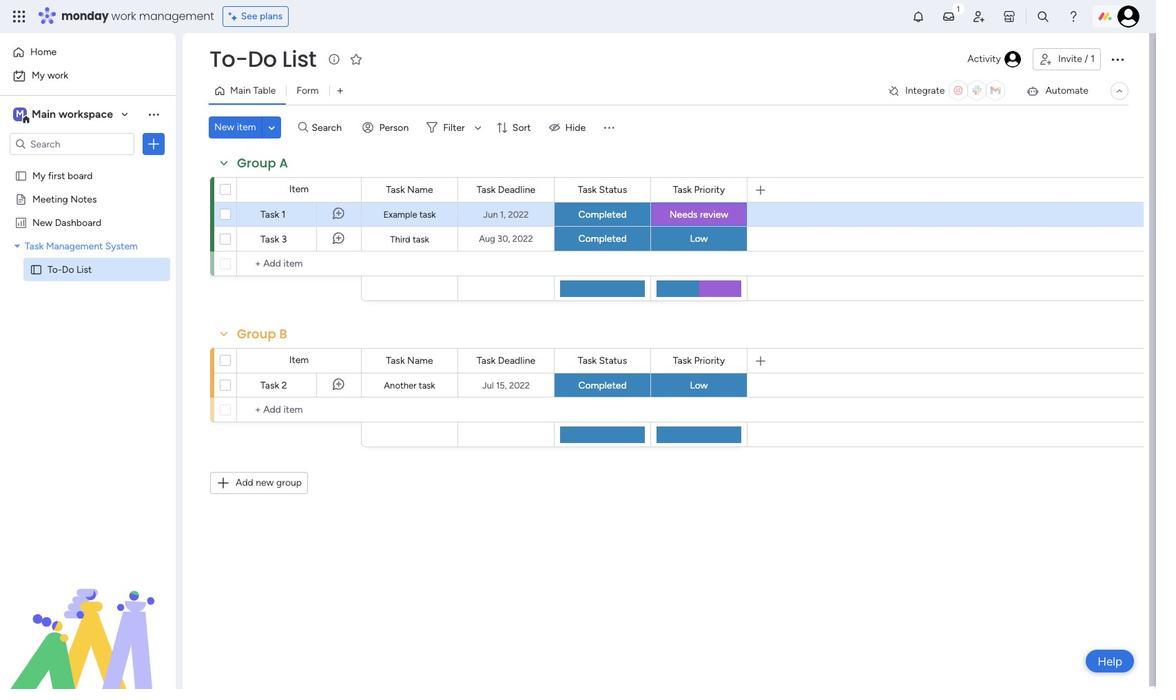 Task type: locate. For each thing, give the bounding box(es) containing it.
1 vertical spatial task name
[[386, 355, 433, 366]]

my work link
[[8, 65, 168, 87]]

0 horizontal spatial list
[[77, 263, 92, 275]]

Task Status field
[[575, 182, 631, 198], [575, 353, 631, 369]]

2022 right 15,
[[509, 380, 530, 391]]

options image down workspace options image
[[147, 137, 161, 151]]

0 vertical spatial task status
[[578, 184, 628, 195]]

0 vertical spatial to-
[[210, 43, 248, 74]]

task name up another task
[[386, 355, 433, 366]]

do
[[248, 43, 277, 74], [62, 263, 74, 275]]

to- down management
[[48, 263, 62, 275]]

list box
[[0, 161, 176, 467]]

1 vertical spatial main
[[32, 108, 56, 121]]

main
[[230, 85, 251, 97], [32, 108, 56, 121]]

public board image
[[14, 192, 28, 205], [30, 263, 43, 276]]

task name up 'example task'
[[386, 184, 433, 195]]

0 horizontal spatial to-
[[48, 263, 62, 275]]

0 vertical spatial group
[[237, 154, 276, 172]]

low
[[690, 233, 709, 245], [690, 380, 709, 391]]

task deadline up jun 1, 2022
[[477, 184, 536, 195]]

0 vertical spatial item
[[289, 183, 309, 195]]

0 vertical spatial 1
[[1092, 53, 1096, 65]]

1 vertical spatial task deadline
[[477, 355, 536, 366]]

main right workspace icon
[[32, 108, 56, 121]]

lottie animation element
[[0, 550, 176, 689]]

main for main workspace
[[32, 108, 56, 121]]

1 vertical spatial task priority
[[673, 355, 726, 366]]

2 group from the top
[[237, 325, 276, 343]]

0 horizontal spatial 1
[[282, 209, 286, 221]]

2022
[[508, 209, 529, 220], [513, 234, 534, 244], [509, 380, 530, 391]]

work right monday
[[111, 8, 136, 24]]

1 vertical spatial public board image
[[30, 263, 43, 276]]

0 vertical spatial task
[[420, 210, 436, 220]]

filter button
[[421, 117, 487, 139]]

1 vertical spatial priority
[[695, 355, 726, 366]]

option
[[0, 163, 176, 166]]

2022 right 30,
[[513, 234, 534, 244]]

list
[[282, 43, 317, 74], [77, 263, 92, 275]]

1 task status from the top
[[578, 184, 628, 195]]

work down home
[[47, 70, 68, 81]]

update feed image
[[943, 10, 956, 23]]

0 vertical spatial task priority field
[[670, 182, 729, 198]]

task deadline field up jul 15, 2022
[[474, 353, 539, 369]]

1 vertical spatial options image
[[147, 137, 161, 151]]

group
[[237, 154, 276, 172], [237, 325, 276, 343]]

To-Do List field
[[206, 43, 320, 74]]

1 horizontal spatial do
[[248, 43, 277, 74]]

task deadline field up jun 1, 2022
[[474, 182, 539, 198]]

public board image up public dashboard icon
[[14, 192, 28, 205]]

1 task name field from the top
[[383, 182, 437, 198]]

plans
[[260, 10, 283, 22]]

1 horizontal spatial main
[[230, 85, 251, 97]]

1 vertical spatial new
[[32, 216, 53, 228]]

1 low from the top
[[690, 233, 709, 245]]

person
[[380, 122, 409, 133]]

task
[[420, 210, 436, 220], [413, 234, 429, 244], [419, 381, 436, 391]]

group inside field
[[237, 154, 276, 172]]

2 status from the top
[[600, 355, 628, 366]]

item down group b field
[[289, 354, 309, 366]]

workspace selection element
[[13, 106, 115, 124]]

name
[[408, 184, 433, 195], [408, 355, 433, 366]]

2 vertical spatial task
[[419, 381, 436, 391]]

caret down image
[[14, 241, 20, 251]]

1 group from the top
[[237, 154, 276, 172]]

0 vertical spatial main
[[230, 85, 251, 97]]

jun
[[484, 209, 498, 220]]

0 vertical spatial task name field
[[383, 182, 437, 198]]

1 name from the top
[[408, 184, 433, 195]]

workspace image
[[13, 107, 27, 122]]

2022 right '1,'
[[508, 209, 529, 220]]

1 task deadline from the top
[[477, 184, 536, 195]]

task right example
[[420, 210, 436, 220]]

main table
[[230, 85, 276, 97]]

main left 'table'
[[230, 85, 251, 97]]

task deadline up jul 15, 2022
[[477, 355, 536, 366]]

home
[[30, 46, 57, 58]]

another
[[384, 381, 417, 391]]

1 vertical spatial work
[[47, 70, 68, 81]]

do down management
[[62, 263, 74, 275]]

work
[[111, 8, 136, 24], [47, 70, 68, 81]]

invite members image
[[973, 10, 987, 23]]

example task
[[384, 210, 436, 220]]

public board image down task management system
[[30, 263, 43, 276]]

list down task management system
[[77, 263, 92, 275]]

item
[[289, 183, 309, 195], [289, 354, 309, 366]]

example
[[384, 210, 417, 220]]

my
[[32, 70, 45, 81], [32, 170, 46, 181]]

task
[[386, 184, 405, 195], [477, 184, 496, 195], [578, 184, 597, 195], [673, 184, 692, 195], [261, 209, 279, 221], [261, 234, 279, 245], [25, 240, 44, 252], [386, 355, 405, 366], [477, 355, 496, 366], [578, 355, 597, 366], [673, 355, 692, 366], [261, 380, 279, 392]]

0 vertical spatial public board image
[[14, 192, 28, 205]]

Task Deadline field
[[474, 182, 539, 198], [474, 353, 539, 369]]

1 horizontal spatial 1
[[1092, 53, 1096, 65]]

2022 for jul 15, 2022
[[509, 380, 530, 391]]

2 completed from the top
[[579, 233, 627, 245]]

deadline up jun 1, 2022
[[498, 184, 536, 195]]

item for b
[[289, 354, 309, 366]]

0 vertical spatial list
[[282, 43, 317, 74]]

completed
[[579, 209, 627, 220], [579, 233, 627, 245], [579, 380, 627, 391]]

to- up main table button
[[210, 43, 248, 74]]

Group A field
[[234, 154, 292, 172]]

to-
[[210, 43, 248, 74], [48, 263, 62, 275]]

priority
[[695, 184, 726, 195], [695, 355, 726, 366]]

2 task deadline from the top
[[477, 355, 536, 366]]

0 horizontal spatial do
[[62, 263, 74, 275]]

1 vertical spatial my
[[32, 170, 46, 181]]

task name field up 'example task'
[[383, 182, 437, 198]]

group left a
[[237, 154, 276, 172]]

1,
[[500, 209, 506, 220]]

1 up the 3 at the left top of page
[[282, 209, 286, 221]]

1 vertical spatial group
[[237, 325, 276, 343]]

new right public dashboard icon
[[32, 216, 53, 228]]

task deadline for 1st task deadline field
[[477, 184, 536, 195]]

1 vertical spatial completed
[[579, 233, 627, 245]]

2 task status from the top
[[578, 355, 628, 366]]

1 horizontal spatial public board image
[[30, 263, 43, 276]]

0 vertical spatial task name
[[386, 184, 433, 195]]

1 vertical spatial task status field
[[575, 353, 631, 369]]

0 horizontal spatial public board image
[[14, 192, 28, 205]]

needs
[[670, 209, 698, 220]]

my down home
[[32, 70, 45, 81]]

public dashboard image
[[14, 216, 28, 229]]

2 priority from the top
[[695, 355, 726, 366]]

0 horizontal spatial work
[[47, 70, 68, 81]]

main inside workspace selection element
[[32, 108, 56, 121]]

add
[[236, 477, 254, 489]]

my inside option
[[32, 70, 45, 81]]

1 vertical spatial name
[[408, 355, 433, 366]]

monday work management
[[61, 8, 214, 24]]

Task Name field
[[383, 182, 437, 198], [383, 353, 437, 369]]

new
[[214, 121, 235, 133], [32, 216, 53, 228]]

1 vertical spatial task priority field
[[670, 353, 729, 369]]

new inside button
[[214, 121, 235, 133]]

1 horizontal spatial list
[[282, 43, 317, 74]]

monday
[[61, 8, 109, 24]]

options image right the /
[[1110, 51, 1127, 68]]

0 vertical spatial do
[[248, 43, 277, 74]]

task for example task
[[420, 210, 436, 220]]

1 vertical spatial deadline
[[498, 355, 536, 366]]

0 vertical spatial new
[[214, 121, 235, 133]]

management
[[46, 240, 103, 252]]

add new group button
[[210, 472, 308, 494]]

form
[[297, 85, 319, 97]]

group left b
[[237, 325, 276, 343]]

1 vertical spatial task
[[413, 234, 429, 244]]

main table button
[[209, 80, 286, 102]]

group
[[276, 477, 302, 489]]

hide button
[[544, 117, 594, 139]]

new for new dashboard
[[32, 216, 53, 228]]

list up form
[[282, 43, 317, 74]]

group a
[[237, 154, 288, 172]]

2 task name from the top
[[386, 355, 433, 366]]

2 deadline from the top
[[498, 355, 536, 366]]

2 task status field from the top
[[575, 353, 631, 369]]

2 vertical spatial 2022
[[509, 380, 530, 391]]

1 vertical spatial low
[[690, 380, 709, 391]]

0 vertical spatial task status field
[[575, 182, 631, 198]]

1 vertical spatial 2022
[[513, 234, 534, 244]]

Task Priority field
[[670, 182, 729, 198], [670, 353, 729, 369]]

m
[[16, 108, 24, 120]]

invite
[[1059, 53, 1083, 65]]

public board image for meeting notes
[[14, 192, 28, 205]]

2 low from the top
[[690, 380, 709, 391]]

new for new item
[[214, 121, 235, 133]]

group for group a
[[237, 154, 276, 172]]

task name
[[386, 184, 433, 195], [386, 355, 433, 366]]

0 vertical spatial work
[[111, 8, 136, 24]]

task management system
[[25, 240, 138, 252]]

Group B field
[[234, 325, 291, 343]]

0 horizontal spatial to-do list
[[48, 263, 92, 275]]

sort
[[513, 122, 531, 133]]

1 right the /
[[1092, 53, 1096, 65]]

2 vertical spatial completed
[[579, 380, 627, 391]]

person button
[[357, 117, 417, 139]]

group inside field
[[237, 325, 276, 343]]

0 vertical spatial completed
[[579, 209, 627, 220]]

2 task priority field from the top
[[670, 353, 729, 369]]

0 vertical spatial my
[[32, 70, 45, 81]]

new item
[[214, 121, 256, 133]]

task status
[[578, 184, 628, 195], [578, 355, 628, 366]]

task deadline for second task deadline field from the top of the page
[[477, 355, 536, 366]]

0 vertical spatial task deadline
[[477, 184, 536, 195]]

task name field up another task
[[383, 353, 437, 369]]

2 name from the top
[[408, 355, 433, 366]]

add new group
[[236, 477, 302, 489]]

0 vertical spatial low
[[690, 233, 709, 245]]

1 vertical spatial list
[[77, 263, 92, 275]]

item down group a field
[[289, 183, 309, 195]]

item for a
[[289, 183, 309, 195]]

another task
[[384, 381, 436, 391]]

1 vertical spatial task name field
[[383, 353, 437, 369]]

work inside option
[[47, 70, 68, 81]]

1 status from the top
[[600, 184, 628, 195]]

0 vertical spatial priority
[[695, 184, 726, 195]]

my left first
[[32, 170, 46, 181]]

jun 1, 2022
[[484, 209, 529, 220]]

0 vertical spatial task deadline field
[[474, 182, 539, 198]]

1 vertical spatial status
[[600, 355, 628, 366]]

1 horizontal spatial work
[[111, 8, 136, 24]]

name up another task
[[408, 355, 433, 366]]

+ Add item text field
[[244, 256, 356, 272]]

0 horizontal spatial new
[[32, 216, 53, 228]]

1 item from the top
[[289, 183, 309, 195]]

status
[[600, 184, 628, 195], [600, 355, 628, 366]]

0 vertical spatial to-do list
[[210, 43, 317, 74]]

activity
[[968, 53, 1002, 65]]

to-do list up 'table'
[[210, 43, 317, 74]]

0 vertical spatial name
[[408, 184, 433, 195]]

1 task priority from the top
[[673, 184, 726, 195]]

1 vertical spatial task status
[[578, 355, 628, 366]]

0 horizontal spatial main
[[32, 108, 56, 121]]

1 horizontal spatial to-do list
[[210, 43, 317, 74]]

0 vertical spatial 2022
[[508, 209, 529, 220]]

show board description image
[[326, 52, 343, 66]]

1 deadline from the top
[[498, 184, 536, 195]]

deadline up jul 15, 2022
[[498, 355, 536, 366]]

home option
[[8, 41, 168, 63]]

15,
[[496, 380, 507, 391]]

system
[[105, 240, 138, 252]]

0 vertical spatial task priority
[[673, 184, 726, 195]]

deadline
[[498, 184, 536, 195], [498, 355, 536, 366]]

main inside button
[[230, 85, 251, 97]]

task right third
[[413, 234, 429, 244]]

name up 'example task'
[[408, 184, 433, 195]]

invite / 1 button
[[1033, 48, 1102, 70]]

1 horizontal spatial options image
[[1110, 51, 1127, 68]]

2 item from the top
[[289, 354, 309, 366]]

do up 'table'
[[248, 43, 277, 74]]

1
[[1092, 53, 1096, 65], [282, 209, 286, 221]]

public board image
[[14, 169, 28, 182]]

1 vertical spatial 1
[[282, 209, 286, 221]]

add to favorites image
[[350, 52, 364, 66]]

options image
[[1110, 51, 1127, 68], [147, 137, 161, 151]]

1 vertical spatial item
[[289, 354, 309, 366]]

1 vertical spatial task deadline field
[[474, 353, 539, 369]]

0 vertical spatial deadline
[[498, 184, 536, 195]]

to-do list down management
[[48, 263, 92, 275]]

1 vertical spatial to-do list
[[48, 263, 92, 275]]

0 vertical spatial status
[[600, 184, 628, 195]]

jul
[[483, 380, 494, 391]]

1 horizontal spatial new
[[214, 121, 235, 133]]

task right another
[[419, 381, 436, 391]]

task priority
[[673, 184, 726, 195], [673, 355, 726, 366]]

new left item
[[214, 121, 235, 133]]



Task type: describe. For each thing, give the bounding box(es) containing it.
1 completed from the top
[[579, 209, 627, 220]]

new item button
[[209, 117, 262, 139]]

1 priority from the top
[[695, 184, 726, 195]]

automate button
[[1021, 80, 1095, 102]]

work for my
[[47, 70, 68, 81]]

home link
[[8, 41, 168, 63]]

1 task deadline field from the top
[[474, 182, 539, 198]]

needs review
[[670, 209, 729, 220]]

my for my work
[[32, 70, 45, 81]]

Search in workspace field
[[29, 136, 115, 152]]

group b
[[237, 325, 287, 343]]

1 vertical spatial to-
[[48, 263, 62, 275]]

help
[[1098, 655, 1123, 668]]

filter
[[444, 122, 465, 133]]

1 task status field from the top
[[575, 182, 631, 198]]

lottie animation image
[[0, 550, 176, 689]]

public board image for to-do list
[[30, 263, 43, 276]]

monday marketplace image
[[1003, 10, 1017, 23]]

third
[[390, 234, 411, 244]]

select product image
[[12, 10, 26, 23]]

2022 for aug 30, 2022
[[513, 234, 534, 244]]

2 task deadline field from the top
[[474, 353, 539, 369]]

form button
[[286, 80, 329, 102]]

work for monday
[[111, 8, 136, 24]]

notes
[[70, 193, 97, 205]]

review
[[701, 209, 729, 220]]

0 vertical spatial options image
[[1110, 51, 1127, 68]]

1 inside button
[[1092, 53, 1096, 65]]

jul 15, 2022
[[483, 380, 530, 391]]

deadline for second task deadline field from the top of the page
[[498, 355, 536, 366]]

task for third task
[[413, 234, 429, 244]]

1 horizontal spatial to-
[[210, 43, 248, 74]]

first
[[48, 170, 65, 181]]

notifications image
[[912, 10, 926, 23]]

3
[[282, 234, 287, 245]]

arrow down image
[[470, 119, 487, 136]]

search everything image
[[1037, 10, 1051, 23]]

task for another task
[[419, 381, 436, 391]]

new
[[256, 477, 274, 489]]

task 2
[[261, 380, 287, 392]]

my work option
[[8, 65, 168, 87]]

add view image
[[338, 86, 343, 96]]

v2 search image
[[298, 120, 309, 135]]

see plans
[[241, 10, 283, 22]]

1 task priority field from the top
[[670, 182, 729, 198]]

main workspace
[[32, 108, 113, 121]]

workspace options image
[[147, 107, 161, 121]]

help button
[[1087, 650, 1135, 673]]

angle down image
[[269, 122, 275, 133]]

my for my first board
[[32, 170, 46, 181]]

meeting notes
[[32, 193, 97, 205]]

meeting
[[32, 193, 68, 205]]

table
[[253, 85, 276, 97]]

hide
[[566, 122, 586, 133]]

workspace
[[59, 108, 113, 121]]

b
[[280, 325, 287, 343]]

help image
[[1067, 10, 1081, 23]]

item
[[237, 121, 256, 133]]

aug
[[479, 234, 496, 244]]

1 vertical spatial do
[[62, 263, 74, 275]]

Search field
[[309, 118, 350, 137]]

group for group b
[[237, 325, 276, 343]]

see
[[241, 10, 258, 22]]

task 3
[[261, 234, 287, 245]]

see plans button
[[222, 6, 289, 27]]

a
[[280, 154, 288, 172]]

2 task priority from the top
[[673, 355, 726, 366]]

integrate
[[906, 85, 946, 97]]

task 1
[[261, 209, 286, 221]]

+ Add item text field
[[244, 402, 356, 419]]

kendall parks image
[[1118, 6, 1140, 28]]

2
[[282, 380, 287, 392]]

aug 30, 2022
[[479, 234, 534, 244]]

collapse board header image
[[1115, 85, 1126, 97]]

1 image
[[953, 1, 965, 16]]

dashboard
[[55, 216, 102, 228]]

1 task name from the top
[[386, 184, 433, 195]]

management
[[139, 8, 214, 24]]

30,
[[498, 234, 511, 244]]

2022 for jun 1, 2022
[[508, 209, 529, 220]]

integrate button
[[882, 77, 1016, 105]]

list box containing my first board
[[0, 161, 176, 467]]

/
[[1085, 53, 1089, 65]]

main for main table
[[230, 85, 251, 97]]

menu image
[[603, 121, 617, 134]]

sort button
[[491, 117, 540, 139]]

activity button
[[963, 48, 1028, 70]]

board
[[68, 170, 93, 181]]

invite / 1
[[1059, 53, 1096, 65]]

new dashboard
[[32, 216, 102, 228]]

3 completed from the top
[[579, 380, 627, 391]]

third task
[[390, 234, 429, 244]]

automate
[[1046, 85, 1089, 97]]

2 task name field from the top
[[383, 353, 437, 369]]

deadline for 1st task deadline field
[[498, 184, 536, 195]]

my first board
[[32, 170, 93, 181]]

0 horizontal spatial options image
[[147, 137, 161, 151]]

my work
[[32, 70, 68, 81]]



Task type: vqa. For each thing, say whether or not it's contained in the screenshot.
'Invite / 1' button
yes



